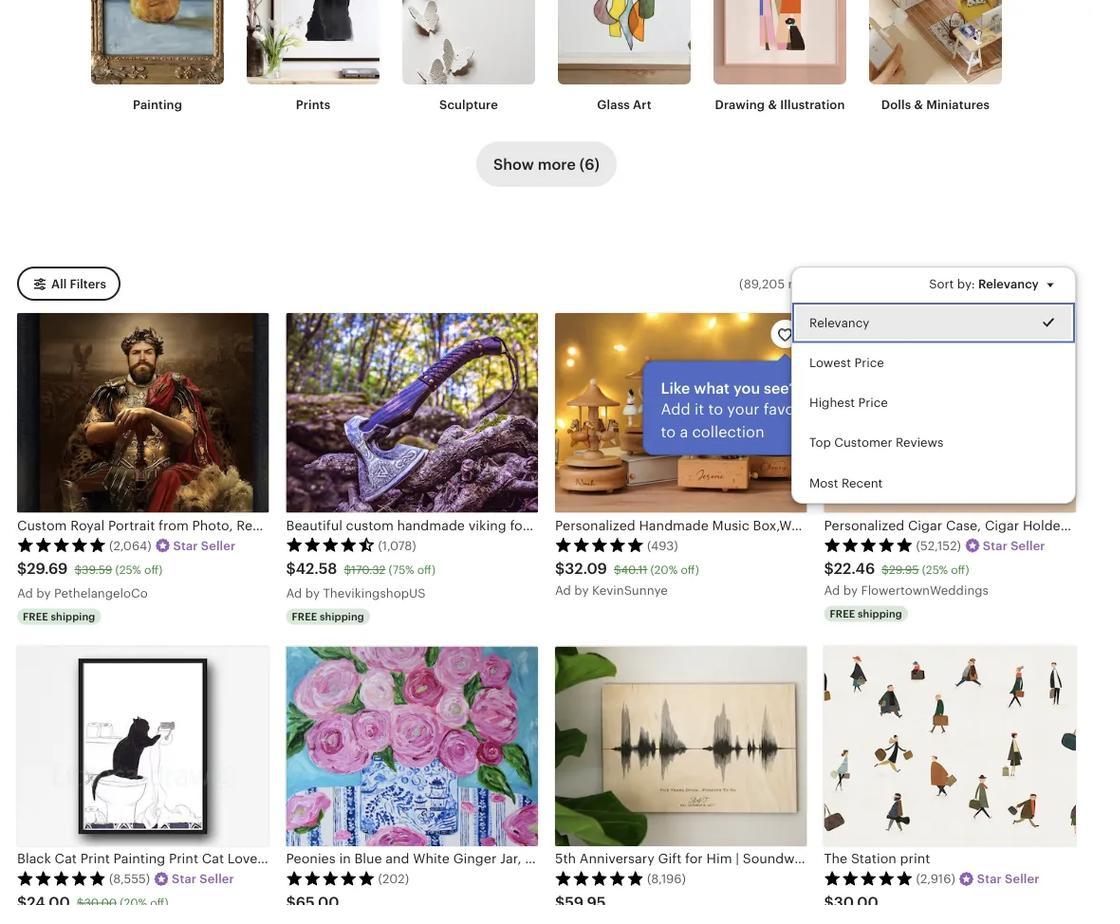 Task type: vqa. For each thing, say whether or not it's contained in the screenshot.
'5 out of 5 stars' image within (8,196) "link"
yes



Task type: describe. For each thing, give the bounding box(es) containing it.
filters
[[70, 277, 106, 291]]

lowest price
[[810, 356, 885, 370]]

free shipping for 42.58
[[292, 611, 365, 623]]

by inside $ 22.46 $ 29.95 (25% off) a d by flowertownweddings
[[844, 583, 858, 598]]

a d by pethelangeloco
[[17, 586, 148, 600]]

40.11
[[621, 564, 648, 576]]

$ 22.46 $ 29.95 (25% off) a d by flowertownweddings
[[825, 561, 990, 598]]

39.59
[[82, 564, 112, 576]]

the
[[825, 852, 848, 867]]

favorites
[[764, 401, 827, 418]]

dolls
[[882, 97, 912, 111]]

(2,916)
[[917, 873, 956, 887]]

5 out of 5 stars image for (493)
[[556, 538, 645, 553]]

pethelangeloco
[[54, 586, 148, 600]]

print
[[901, 852, 931, 867]]

by inside $ 32.09 $ 40.11 (20% off) a d by kevinsunnye
[[575, 583, 589, 598]]

and
[[831, 401, 858, 418]]

$ 42.58 $ 170.32 (75% off)
[[286, 561, 436, 578]]

off) for 42.58
[[418, 564, 436, 576]]

a inside $ 32.09 $ 40.11 (20% off) a d by kevinsunnye
[[556, 583, 564, 598]]

5 out of 5 stars image for (202)
[[286, 871, 376, 887]]

like
[[661, 380, 691, 397]]

customer
[[835, 436, 893, 450]]

star for (8,555)
[[172, 873, 197, 887]]

$ inside $ 42.58 $ 170.32 (75% off)
[[344, 564, 351, 576]]

( 89,205 results,
[[740, 277, 832, 291]]

glass art
[[598, 97, 652, 111]]

(2,064)
[[109, 539, 151, 553]]

free for 29.69
[[23, 611, 48, 623]]

(20%
[[651, 564, 678, 576]]

sculpture
[[440, 97, 499, 111]]

top customer reviews
[[810, 436, 944, 450]]

prints
[[296, 97, 331, 111]]

32.09
[[565, 561, 608, 578]]

89,205
[[744, 277, 785, 291]]

miniatures
[[927, 97, 991, 111]]

(
[[740, 277, 744, 291]]

sort
[[930, 277, 955, 291]]

thevikingshopus
[[323, 586, 426, 600]]

by:
[[958, 277, 976, 291]]

drawing & illustration
[[716, 97, 846, 111]]

shipping for 29.69
[[51, 611, 95, 623]]

seller for (2,064)
[[201, 539, 236, 553]]

kevinsunnye
[[592, 583, 668, 598]]

22.46
[[834, 561, 876, 578]]

all filters
[[51, 277, 106, 291]]

star seller for (52,152)
[[984, 539, 1046, 553]]

(202) link
[[286, 647, 538, 906]]

dolls & miniatures
[[882, 97, 991, 111]]

show
[[494, 156, 534, 173]]

(75%
[[389, 564, 415, 576]]

(8,196)
[[648, 873, 686, 887]]

& for miniatures
[[915, 97, 924, 111]]

a d by thevikingshopus
[[286, 586, 426, 600]]

shipping for 42.58
[[320, 611, 365, 623]]

lowest
[[810, 356, 852, 370]]

5 out of 5 stars image for (2,916)
[[825, 871, 914, 887]]

the station print
[[825, 852, 931, 867]]

lowest price link
[[793, 343, 1076, 383]]

the station print image
[[825, 647, 1077, 847]]

all filters button
[[17, 267, 121, 301]]

add
[[661, 401, 691, 418]]

top customer reviews link
[[793, 423, 1076, 463]]

relevancy inside relevancy link
[[810, 316, 870, 330]]

5 out of 5 stars image for (8,196)
[[556, 871, 645, 887]]

highest price link
[[793, 383, 1076, 423]]

off) for 32.09
[[681, 564, 700, 576]]

what
[[694, 380, 730, 397]]

5 out of 5 stars image for (8,555)
[[17, 871, 106, 887]]

art
[[633, 97, 652, 111]]

off) for 22.46
[[952, 564, 970, 576]]

highest price
[[810, 396, 889, 410]]

you
[[734, 380, 761, 397]]

personalized handmade music box,wooden music box,wooden horse musical carousel,vintage music box,heirloom carousel,baby boy girl shower gift image
[[556, 313, 808, 513]]

painting
[[133, 97, 182, 111]]

sort by: relevancy
[[930, 277, 1040, 291]]

it
[[695, 401, 705, 418]]

5 out of 5 stars image for (2,064)
[[17, 538, 106, 553]]

(1,078)
[[378, 539, 416, 553]]

shipping for 22.46
[[858, 608, 903, 620]]

(25% for 29.69
[[115, 564, 141, 576]]

tooltip containing like what you see?
[[643, 356, 928, 456]]

most recent link
[[793, 463, 1076, 503]]

price for highest price
[[859, 396, 889, 410]]

relevancy link
[[793, 303, 1076, 343]]



Task type: locate. For each thing, give the bounding box(es) containing it.
off) down (2,064)
[[144, 564, 163, 576]]

star seller for (2,064)
[[173, 539, 236, 553]]

star right (2,064)
[[173, 539, 198, 553]]

4 off) from the left
[[952, 564, 970, 576]]

menu containing relevancy
[[792, 267, 1077, 504]]

seller for (2,916)
[[1006, 873, 1040, 887]]

to down "add" at the right top of page
[[661, 423, 676, 441]]

5 out of 5 stars image left (8,555)
[[17, 871, 106, 887]]

star for (52,152)
[[984, 539, 1008, 553]]

29.69
[[27, 561, 68, 578]]

free shipping for 29.69
[[23, 611, 95, 623]]

1 horizontal spatial free shipping
[[292, 611, 365, 623]]

1 off) from the left
[[144, 564, 163, 576]]

off) for 29.69
[[144, 564, 163, 576]]

5 out of 5 stars image inside (202) link
[[286, 871, 376, 887]]

off) inside $ 32.09 $ 40.11 (20% off) a d by kevinsunnye
[[681, 564, 700, 576]]

5 out of 5 stars image
[[17, 538, 106, 553], [556, 538, 645, 553], [825, 538, 914, 553], [17, 871, 106, 887], [286, 871, 376, 887], [556, 871, 645, 887], [825, 871, 914, 887]]

most
[[810, 476, 839, 490]]

0 horizontal spatial free
[[23, 611, 48, 623]]

2 off) from the left
[[418, 564, 436, 576]]

4.5 out of 5 stars image
[[286, 538, 376, 553]]

5 out of 5 stars image for (52,152)
[[825, 538, 914, 553]]

2 (25% from the left
[[923, 564, 949, 576]]

(25% up flowertownweddings
[[923, 564, 949, 576]]

d inside $ 32.09 $ 40.11 (20% off) a d by kevinsunnye
[[564, 583, 571, 598]]

price for lowest price
[[855, 356, 885, 370]]

free down 29.69
[[23, 611, 48, 623]]

star seller
[[173, 539, 236, 553], [984, 539, 1046, 553], [172, 873, 234, 887], [978, 873, 1040, 887]]

beautiful custom handmade viking forged axe, groomsmen gift , birthday gift, collectibles axe , gift for him , anniversary gift for husband image
[[286, 313, 538, 513]]

by down the 22.46
[[844, 583, 858, 598]]

show more (6) button
[[477, 141, 617, 187]]

0 horizontal spatial shipping
[[51, 611, 95, 623]]

(25% inside $ 29.69 $ 39.59 (25% off)
[[115, 564, 141, 576]]

star seller right (52,152)
[[984, 539, 1046, 553]]

0 vertical spatial relevancy
[[979, 277, 1040, 291]]

& right dolls
[[915, 97, 924, 111]]

1 horizontal spatial shipping
[[320, 611, 365, 623]]

more
[[538, 156, 576, 173]]

2 & from the left
[[915, 97, 924, 111]]

painting link
[[91, 0, 224, 113]]

off)
[[144, 564, 163, 576], [418, 564, 436, 576], [681, 564, 700, 576], [952, 564, 970, 576]]

1 horizontal spatial free
[[292, 611, 317, 623]]

by
[[575, 583, 589, 598], [844, 583, 858, 598], [36, 586, 51, 600], [306, 586, 320, 600]]

star seller right (2,916)
[[978, 873, 1040, 887]]

relevancy
[[979, 277, 1040, 291], [810, 316, 870, 330]]

seller right (8,555)
[[200, 873, 234, 887]]

seller
[[201, 539, 236, 553], [1012, 539, 1046, 553], [200, 873, 234, 887], [1006, 873, 1040, 887]]

off) down (52,152)
[[952, 564, 970, 576]]

custom royal portrait from photo, renaissance portrait, historical portrait, royal portrait, human portrait, custom men women portrait image
[[17, 313, 269, 513]]

star seller right (2,064)
[[173, 539, 236, 553]]

save
[[862, 401, 895, 418]]

5 out of 5 stars image up the 22.46
[[825, 538, 914, 553]]

seller for (8,555)
[[200, 873, 234, 887]]

a inside $ 22.46 $ 29.95 (25% off) a d by flowertownweddings
[[825, 583, 833, 598]]

free
[[830, 608, 856, 620], [23, 611, 48, 623], [292, 611, 317, 623]]

seller for (52,152)
[[1012, 539, 1046, 553]]

1 vertical spatial price
[[859, 396, 889, 410]]

shipping down a d by thevikingshopus
[[320, 611, 365, 623]]

seller right (2,916)
[[1006, 873, 1040, 887]]

1 horizontal spatial (25%
[[923, 564, 949, 576]]

(25% down (2,064)
[[115, 564, 141, 576]]

5th anniversary gift for him | soundwave art | wood anniversary | voice recording gift image
[[556, 647, 808, 847]]

1 (25% from the left
[[115, 564, 141, 576]]

free shipping down a d by thevikingshopus
[[292, 611, 365, 623]]

tooltip
[[643, 356, 928, 456]]

170.32
[[351, 564, 386, 576]]

price
[[855, 356, 885, 370], [859, 396, 889, 410]]

free for 22.46
[[830, 608, 856, 620]]

recent
[[842, 476, 883, 490]]

most recent
[[810, 476, 883, 490]]

price right lowest on the top right of the page
[[855, 356, 885, 370]]

d down the 22.46
[[833, 583, 841, 598]]

(25%
[[115, 564, 141, 576], [923, 564, 949, 576]]

your
[[728, 401, 760, 418]]

0 vertical spatial to
[[709, 401, 724, 418]]

1 horizontal spatial &
[[915, 97, 924, 111]]

illustration
[[781, 97, 846, 111]]

shipping down $ 22.46 $ 29.95 (25% off) a d by flowertownweddings
[[858, 608, 903, 620]]

& for illustration
[[769, 97, 778, 111]]

see?
[[764, 380, 797, 397]]

price inside "link"
[[855, 356, 885, 370]]

free down the 22.46
[[830, 608, 856, 620]]

(8,196) link
[[556, 647, 808, 906]]

station
[[852, 852, 897, 867]]

price right and
[[859, 396, 889, 410]]

0 horizontal spatial free shipping
[[23, 611, 95, 623]]

menu
[[792, 267, 1077, 504]]

by down 42.58
[[306, 586, 320, 600]]

d inside $ 22.46 $ 29.95 (25% off) a d by flowertownweddings
[[833, 583, 841, 598]]

flowertownweddings
[[862, 583, 990, 598]]

black cat print painting print cat lover gift cat decor cat art decor wall art home decor cat lover gift unframed select your print image
[[17, 647, 269, 847]]

(8,555)
[[109, 873, 150, 887]]

a inside like what you see? add it to your favorites and save to a collection
[[680, 423, 689, 441]]

top
[[810, 436, 832, 450]]

relevancy right by: at top
[[979, 277, 1040, 291]]

free shipping
[[830, 608, 903, 620], [23, 611, 95, 623], [292, 611, 365, 623]]

like what you see? add it to your favorites and save to a collection
[[661, 380, 895, 441]]

0 vertical spatial price
[[855, 356, 885, 370]]

star seller for (8,555)
[[172, 873, 234, 887]]

free for 42.58
[[292, 611, 317, 623]]

off) right (20%
[[681, 564, 700, 576]]

0 horizontal spatial &
[[769, 97, 778, 111]]

prints link
[[247, 0, 380, 113]]

shipping
[[858, 608, 903, 620], [51, 611, 95, 623], [320, 611, 365, 623]]

off) right (75% in the bottom left of the page
[[418, 564, 436, 576]]

5 out of 5 stars image down station
[[825, 871, 914, 887]]

5 out of 5 stars image inside (8,196) link
[[556, 871, 645, 887]]

& right drawing
[[769, 97, 778, 111]]

off) inside $ 29.69 $ 39.59 (25% off)
[[144, 564, 163, 576]]

all
[[51, 277, 67, 291]]

star seller right (8,555)
[[172, 873, 234, 887]]

free shipping for 22.46
[[830, 608, 903, 620]]

personalized cigar case, cigar holder with cutter, groomsmen cigar case, gift for him, groomsmen gifts, cigar travel case, gift for husband image
[[825, 313, 1077, 513]]

1 & from the left
[[769, 97, 778, 111]]

$ 29.69 $ 39.59 (25% off)
[[17, 561, 163, 578]]

star seller for (2,916)
[[978, 873, 1040, 887]]

5 out of 5 stars image up 29.69
[[17, 538, 106, 553]]

5 out of 5 stars image left (8,196) at bottom
[[556, 871, 645, 887]]

5 out of 5 stars image up 32.09
[[556, 538, 645, 553]]

d down 32.09
[[564, 583, 571, 598]]

seller right (52,152)
[[1012, 539, 1046, 553]]

29.95
[[890, 564, 920, 576]]

off) inside $ 42.58 $ 170.32 (75% off)
[[418, 564, 436, 576]]

1 vertical spatial relevancy
[[810, 316, 870, 330]]

1 vertical spatial to
[[661, 423, 676, 441]]

shipping down a d by pethelangeloco
[[51, 611, 95, 623]]

star right (8,555)
[[172, 873, 197, 887]]

0 horizontal spatial (25%
[[115, 564, 141, 576]]

0 horizontal spatial to
[[661, 423, 676, 441]]

glass
[[598, 97, 630, 111]]

star right (52,152)
[[984, 539, 1008, 553]]

star
[[173, 539, 198, 553], [984, 539, 1008, 553], [172, 873, 197, 887], [978, 873, 1003, 887]]

seller right (2,064)
[[201, 539, 236, 553]]

(202)
[[378, 873, 409, 887]]

glass art link
[[558, 0, 691, 113]]

dolls & miniatures link
[[870, 0, 1003, 113]]

5 out of 5 stars image left (202) at the left of the page
[[286, 871, 376, 887]]

show more (6)
[[494, 156, 600, 173]]

42.58
[[296, 561, 337, 578]]

d down 29.69
[[25, 586, 33, 600]]

&
[[769, 97, 778, 111], [915, 97, 924, 111]]

reviews
[[896, 436, 944, 450]]

2 horizontal spatial shipping
[[858, 608, 903, 620]]

(25% inside $ 22.46 $ 29.95 (25% off) a d by flowertownweddings
[[923, 564, 949, 576]]

relevancy up lowest price at the top right
[[810, 316, 870, 330]]

drawing & illustration link
[[714, 0, 847, 113]]

1 horizontal spatial relevancy
[[979, 277, 1040, 291]]

(25% for 22.46
[[923, 564, 949, 576]]

1 horizontal spatial to
[[709, 401, 724, 418]]

free shipping down the 22.46
[[830, 608, 903, 620]]

highest
[[810, 396, 856, 410]]

2 horizontal spatial free
[[830, 608, 856, 620]]

0 horizontal spatial relevancy
[[810, 316, 870, 330]]

to right it
[[709, 401, 724, 418]]

(52,152)
[[917, 539, 962, 553]]

by down 32.09
[[575, 583, 589, 598]]

collection
[[693, 423, 765, 441]]

$
[[17, 561, 27, 578], [286, 561, 296, 578], [556, 561, 565, 578], [825, 561, 834, 578], [74, 564, 82, 576], [344, 564, 351, 576], [614, 564, 621, 576], [882, 564, 890, 576]]

(493)
[[648, 539, 679, 553]]

star for (2,064)
[[173, 539, 198, 553]]

d
[[564, 583, 571, 598], [833, 583, 841, 598], [25, 586, 33, 600], [294, 586, 302, 600]]

star for (2,916)
[[978, 873, 1003, 887]]

$ 32.09 $ 40.11 (20% off) a d by kevinsunnye
[[556, 561, 700, 598]]

(6)
[[580, 156, 600, 173]]

free down 42.58
[[292, 611, 317, 623]]

sculpture link
[[403, 0, 536, 113]]

d down 42.58
[[294, 586, 302, 600]]

$ inside $ 29.69 $ 39.59 (25% off)
[[74, 564, 82, 576]]

2 horizontal spatial free shipping
[[830, 608, 903, 620]]

star right (2,916)
[[978, 873, 1003, 887]]

peonies in blue and white ginger jar, floral still life, pink peonies,fine art print, "frances" by carolyn shultz image
[[286, 647, 538, 847]]

by down 29.69
[[36, 586, 51, 600]]

free shipping down a d by pethelangeloco
[[23, 611, 95, 623]]

drawing
[[716, 97, 766, 111]]

off) inside $ 22.46 $ 29.95 (25% off) a d by flowertownweddings
[[952, 564, 970, 576]]

results,
[[789, 277, 832, 291]]

3 off) from the left
[[681, 564, 700, 576]]



